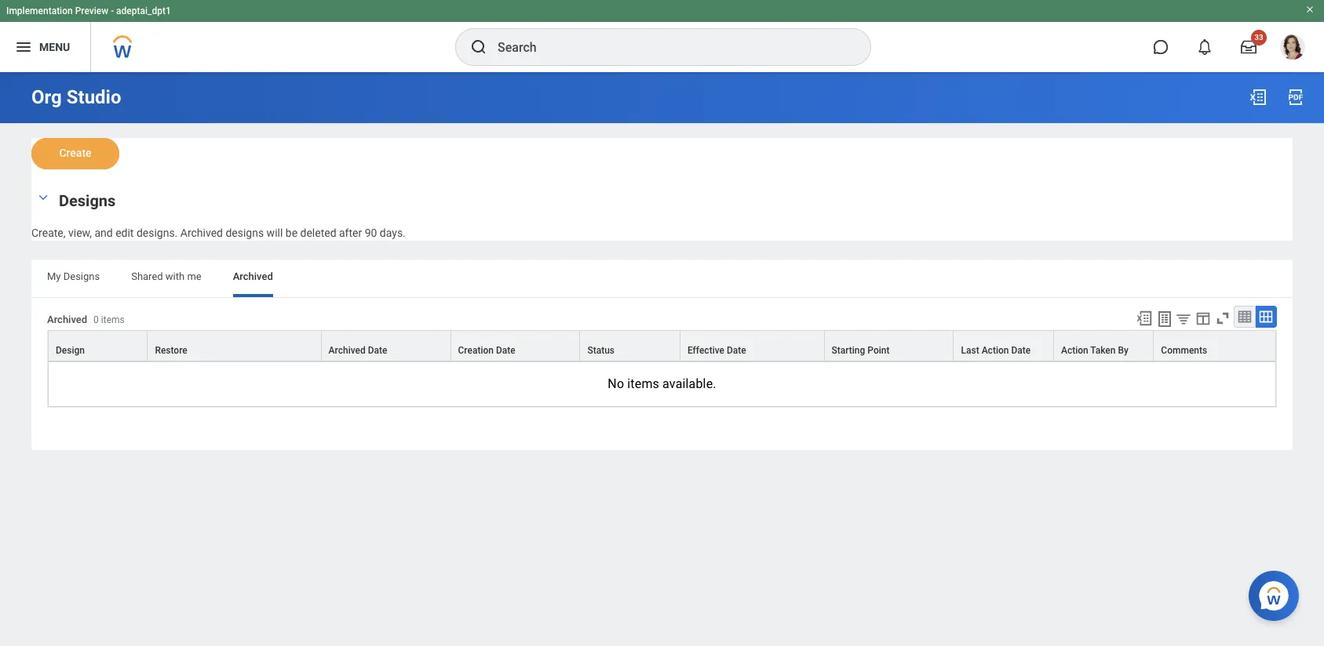 Task type: locate. For each thing, give the bounding box(es) containing it.
33 button
[[1231, 30, 1267, 64]]

tab list containing my designs
[[31, 260, 1293, 297]]

tab list
[[31, 260, 1293, 297]]

creation
[[458, 345, 494, 356]]

0 horizontal spatial items
[[101, 315, 125, 326]]

comments
[[1161, 345, 1207, 356]]

action right last
[[982, 345, 1009, 356]]

last
[[961, 345, 979, 356]]

org
[[31, 86, 62, 108]]

1 vertical spatial items
[[627, 377, 659, 392]]

-
[[111, 5, 114, 16]]

1 horizontal spatial items
[[627, 377, 659, 392]]

starting point button
[[825, 331, 953, 361]]

no
[[608, 377, 624, 392]]

justify image
[[14, 38, 33, 57]]

fullscreen image
[[1214, 310, 1231, 327]]

export to excel image
[[1249, 88, 1268, 107], [1136, 310, 1153, 327]]

1 horizontal spatial export to excel image
[[1249, 88, 1268, 107]]

items right 0
[[101, 315, 125, 326]]

last action date
[[961, 345, 1031, 356]]

0 vertical spatial items
[[101, 315, 125, 326]]

design
[[56, 345, 85, 356]]

design button
[[49, 331, 147, 361]]

days.
[[380, 227, 406, 239]]

4 date from the left
[[1011, 345, 1031, 356]]

archived inside archived date popup button
[[329, 345, 366, 356]]

edit
[[115, 227, 134, 239]]

3 date from the left
[[727, 345, 746, 356]]

archived
[[180, 227, 223, 239], [233, 271, 273, 282], [47, 314, 87, 326], [329, 345, 366, 356]]

after
[[339, 227, 362, 239]]

point
[[868, 345, 890, 356]]

export to excel image left "view printable version (pdf)" icon
[[1249, 88, 1268, 107]]

action taken by
[[1061, 345, 1129, 356]]

close environment banner image
[[1305, 5, 1315, 14]]

0 horizontal spatial action
[[982, 345, 1009, 356]]

export to excel image for export to worksheets icon
[[1136, 310, 1153, 327]]

click to view/edit grid preferences image
[[1195, 310, 1212, 327]]

inbox large image
[[1241, 39, 1257, 55]]

table image
[[1237, 309, 1253, 325]]

0
[[93, 315, 99, 326]]

1 vertical spatial designs
[[63, 271, 100, 282]]

Search Workday  search field
[[498, 30, 838, 64]]

1 vertical spatial export to excel image
[[1136, 310, 1153, 327]]

available.
[[663, 377, 716, 392]]

create button
[[31, 138, 119, 170]]

designs up view,
[[59, 192, 116, 210]]

items
[[101, 315, 125, 326], [627, 377, 659, 392]]

effective date button
[[680, 331, 824, 361]]

items inside archived 0 items
[[101, 315, 125, 326]]

comments button
[[1154, 331, 1275, 361]]

archived for archived 0 items
[[47, 314, 87, 326]]

designs right my at the top left of page
[[63, 271, 100, 282]]

select to filter grid data image
[[1175, 311, 1192, 327]]

status
[[587, 345, 615, 356]]

menu button
[[0, 22, 90, 72]]

designs inside group
[[59, 192, 116, 210]]

action taken by button
[[1054, 331, 1153, 361]]

archived inside designs group
[[180, 227, 223, 239]]

adeptai_dpt1
[[116, 5, 171, 16]]

1 horizontal spatial action
[[1061, 345, 1088, 356]]

1 date from the left
[[368, 345, 387, 356]]

notifications large image
[[1197, 39, 1213, 55]]

2 action from the left
[[1061, 345, 1088, 356]]

date
[[368, 345, 387, 356], [496, 345, 515, 356], [727, 345, 746, 356], [1011, 345, 1031, 356]]

archived for archived date
[[329, 345, 366, 356]]

export to excel image for "view printable version (pdf)" icon
[[1249, 88, 1268, 107]]

org studio
[[31, 86, 121, 108]]

preview
[[75, 5, 108, 16]]

0 vertical spatial designs
[[59, 192, 116, 210]]

toolbar inside org studio main content
[[1129, 306, 1277, 330]]

date for effective date
[[727, 345, 746, 356]]

export to worksheets image
[[1155, 310, 1174, 329]]

0 horizontal spatial export to excel image
[[1136, 310, 1153, 327]]

designs
[[59, 192, 116, 210], [63, 271, 100, 282]]

toolbar
[[1129, 306, 1277, 330]]

effective
[[687, 345, 724, 356]]

action left the taken on the bottom right of the page
[[1061, 345, 1088, 356]]

my
[[47, 271, 61, 282]]

no items available.
[[608, 377, 716, 392]]

row
[[48, 330, 1276, 362]]

archived 0 items
[[47, 314, 125, 326]]

with
[[165, 271, 185, 282]]

action
[[982, 345, 1009, 356], [1061, 345, 1088, 356]]

items right 'no'
[[627, 377, 659, 392]]

0 vertical spatial export to excel image
[[1249, 88, 1268, 107]]

2 date from the left
[[496, 345, 515, 356]]

implementation preview -   adeptai_dpt1
[[6, 5, 171, 16]]

export to excel image left export to worksheets icon
[[1136, 310, 1153, 327]]

archived date button
[[321, 331, 450, 361]]

row containing design
[[48, 330, 1276, 362]]

implementation
[[6, 5, 73, 16]]

1 action from the left
[[982, 345, 1009, 356]]



Task type: describe. For each thing, give the bounding box(es) containing it.
menu
[[39, 41, 70, 53]]

shared
[[131, 271, 163, 282]]

create
[[59, 147, 92, 159]]

view printable version (pdf) image
[[1286, 88, 1305, 107]]

archived date
[[329, 345, 387, 356]]

menu banner
[[0, 0, 1324, 72]]

creation date button
[[451, 331, 580, 361]]

will
[[267, 227, 283, 239]]

designs group
[[31, 188, 1293, 241]]

creation date
[[458, 345, 515, 356]]

90
[[365, 227, 377, 239]]

my designs
[[47, 271, 100, 282]]

designs button
[[59, 192, 116, 210]]

row inside org studio main content
[[48, 330, 1276, 362]]

be
[[286, 227, 298, 239]]

expand table image
[[1258, 309, 1274, 325]]

studio
[[67, 86, 121, 108]]

33
[[1254, 33, 1263, 42]]

profile logan mcneil image
[[1280, 35, 1305, 63]]

last action date button
[[954, 331, 1053, 361]]

effective date
[[687, 345, 746, 356]]

create, view, and edit designs. archived designs will be deleted after 90 days.
[[31, 227, 406, 239]]

restore
[[155, 345, 187, 356]]

and
[[95, 227, 113, 239]]

org studio main content
[[0, 72, 1324, 465]]

me
[[187, 271, 201, 282]]

date for archived date
[[368, 345, 387, 356]]

chevron down image
[[34, 192, 53, 203]]

search image
[[469, 38, 488, 57]]

deleted
[[300, 227, 336, 239]]

starting point
[[832, 345, 890, 356]]

status button
[[580, 331, 680, 361]]

create,
[[31, 227, 66, 239]]

tab list inside org studio main content
[[31, 260, 1293, 297]]

archived for archived
[[233, 271, 273, 282]]

shared with me
[[131, 271, 201, 282]]

by
[[1118, 345, 1129, 356]]

designs.
[[136, 227, 178, 239]]

date for creation date
[[496, 345, 515, 356]]

designs
[[226, 227, 264, 239]]

taken
[[1090, 345, 1116, 356]]

restore button
[[148, 331, 321, 361]]

starting
[[832, 345, 865, 356]]

view,
[[68, 227, 92, 239]]



Task type: vqa. For each thing, say whether or not it's contained in the screenshot.
Select files button
no



